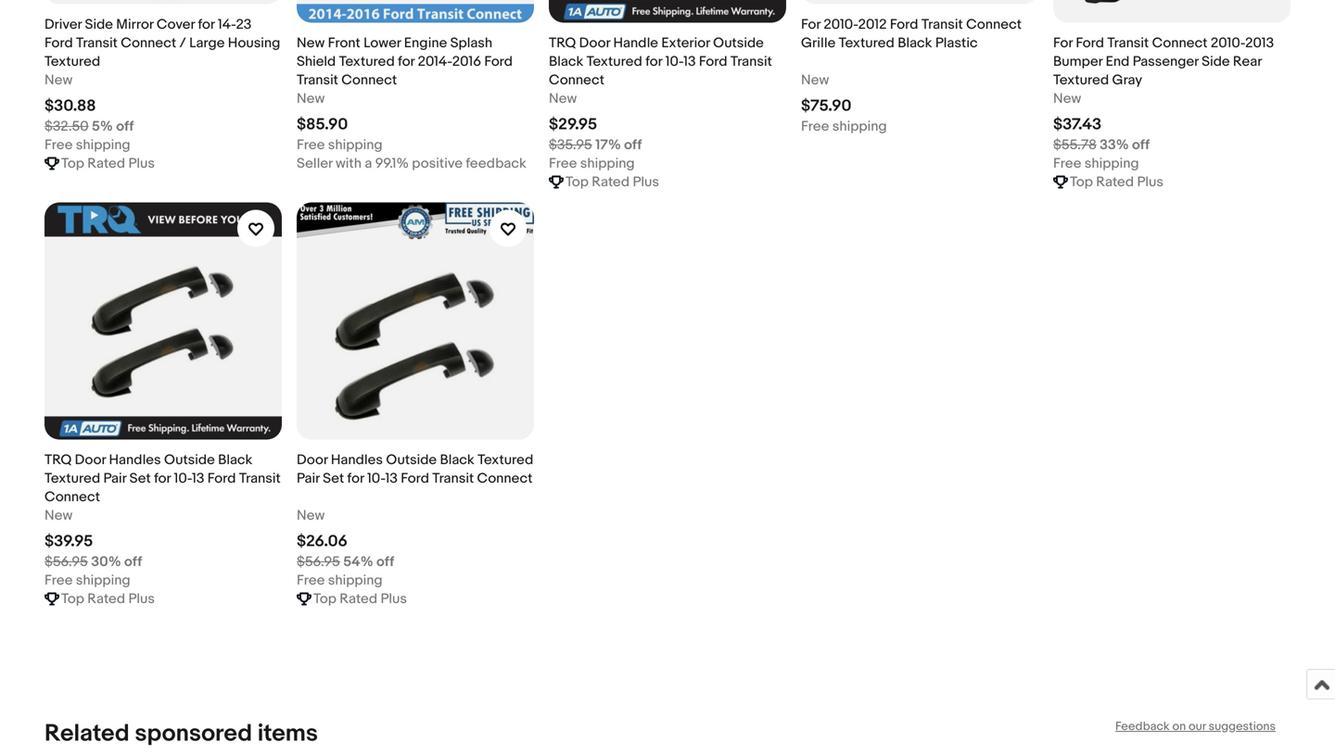 Task type: describe. For each thing, give the bounding box(es) containing it.
$85.90
[[297, 115, 348, 135]]

5%
[[92, 118, 113, 135]]

cover
[[157, 16, 195, 33]]

handles inside 'door handles outside black textured pair set for 10-13 ford transit connect'
[[331, 452, 383, 469]]

side inside driver side mirror cover for 14-23 ford transit connect / large housing textured new $30.88 $32.50 5% off free shipping
[[85, 16, 113, 33]]

99.1%
[[375, 155, 409, 172]]

plus for $39.95
[[128, 591, 155, 608]]

for for for 2010-2012 ford transit connect grille textured black plastic
[[801, 16, 820, 33]]

plus for $35.95
[[633, 174, 659, 191]]

top rated plus text field for $39.95
[[61, 590, 155, 609]]

top rated plus down 54%
[[313, 591, 407, 608]]

$32.50
[[45, 118, 89, 135]]

ford inside driver side mirror cover for 14-23 ford transit connect / large housing textured new $30.88 $32.50 5% off free shipping
[[45, 35, 73, 52]]

connect inside new front lower engine splash shield textured for 2014-2016 ford transit connect new $85.90 free shipping seller with a 99.1% positive feedback
[[341, 72, 397, 89]]

10- for door handles outside black textured pair set for 10-13 ford transit connect
[[367, 471, 385, 487]]

black inside the trq door handles outside black textured pair set for 10-13 ford transit connect new $39.95 $56.95 30% off free shipping
[[218, 452, 253, 469]]

shipping inside new $26.06 $56.95 54% off free shipping
[[328, 573, 383, 589]]

feedback on our suggestions
[[1115, 720, 1276, 734]]

new inside driver side mirror cover for 14-23 ford transit connect / large housing textured new $30.88 $32.50 5% off free shipping
[[45, 72, 73, 89]]

top rated plus for $35.95
[[566, 174, 659, 191]]

end
[[1106, 53, 1130, 70]]

2014-
[[418, 53, 452, 70]]

for inside driver side mirror cover for 14-23 ford transit connect / large housing textured new $30.88 $32.50 5% off free shipping
[[198, 16, 215, 33]]

$29.95
[[549, 115, 597, 135]]

items
[[257, 720, 318, 749]]

suggestions
[[1209, 720, 1276, 734]]

transit inside the trq door handles outside black textured pair set for 10-13 ford transit connect new $39.95 $56.95 30% off free shipping
[[239, 471, 281, 487]]

previous price $56.95 30% off text field
[[45, 553, 142, 572]]

our
[[1189, 720, 1206, 734]]

$37.43
[[1053, 115, 1102, 135]]

free inside new front lower engine splash shield textured for 2014-2016 ford transit connect new $85.90 free shipping seller with a 99.1% positive feedback
[[297, 137, 325, 154]]

free shipping text field for $39.95
[[45, 572, 130, 590]]

engine
[[404, 35, 447, 52]]

shipping inside new front lower engine splash shield textured for 2014-2016 ford transit connect new $85.90 free shipping seller with a 99.1% positive feedback
[[328, 137, 383, 154]]

outside inside the trq door handles outside black textured pair set for 10-13 ford transit connect new $39.95 $56.95 30% off free shipping
[[164, 452, 215, 469]]

2010- inside the for 2010-2012 ford transit connect grille textured black plastic
[[824, 16, 858, 33]]

handle
[[613, 35, 658, 52]]

$56.95 inside new $26.06 $56.95 54% off free shipping
[[297, 554, 340, 571]]

/
[[179, 35, 186, 52]]

2013
[[1245, 35, 1274, 52]]

ford inside the trq door handles outside black textured pair set for 10-13 ford transit connect new $39.95 $56.95 30% off free shipping
[[207, 471, 236, 487]]

shipping inside for ford transit connect 2010-2013 bumper end passenger side rear textured gray new $37.43 $55.78 33% off free shipping
[[1084, 155, 1139, 172]]

30%
[[91, 554, 121, 571]]

for for door handles outside black textured pair set for 10-13 ford transit connect
[[347, 471, 364, 487]]

black inside the for 2010-2012 ford transit connect grille textured black plastic
[[898, 35, 932, 52]]

for for new front lower engine splash shield textured for 2014-2016 ford transit connect new $85.90 free shipping seller with a 99.1% positive feedback
[[398, 53, 415, 70]]

new text field for $85.90
[[297, 90, 325, 108]]

set inside 'door handles outside black textured pair set for 10-13 ford transit connect'
[[323, 471, 344, 487]]

new text field for $39.95
[[45, 507, 73, 525]]

trq for new
[[45, 452, 72, 469]]

housing
[[228, 35, 280, 52]]

new front lower engine splash shield textured for 2014-2016 ford transit connect new $85.90 free shipping seller with a 99.1% positive feedback
[[297, 35, 526, 172]]

on
[[1172, 720, 1186, 734]]

new inside the trq door handles outside black textured pair set for 10-13 ford transit connect new $39.95 $56.95 30% off free shipping
[[45, 508, 73, 524]]

top rated plus text field for $30.88
[[61, 155, 155, 173]]

connect inside the trq door handles outside black textured pair set for 10-13 ford transit connect new $39.95 $56.95 30% off free shipping
[[45, 489, 100, 506]]

shipping inside the trq door handles outside black textured pair set for 10-13 ford transit connect new $39.95 $56.95 30% off free shipping
[[76, 573, 130, 589]]

pair inside the trq door handles outside black textured pair set for 10-13 ford transit connect new $39.95 $56.95 30% off free shipping
[[103, 471, 126, 487]]

textured inside the trq door handles outside black textured pair set for 10-13 ford transit connect new $39.95 $56.95 30% off free shipping
[[45, 471, 100, 487]]

$56.95 inside the trq door handles outside black textured pair set for 10-13 ford transit connect new $39.95 $56.95 30% off free shipping
[[45, 554, 88, 571]]

driver
[[45, 16, 82, 33]]

plus for $30.88
[[128, 155, 155, 172]]

driver side mirror cover for 14-23 ford transit connect / large housing textured new $30.88 $32.50 5% off free shipping
[[45, 16, 280, 154]]

rear
[[1233, 53, 1262, 70]]

$37.43 text field
[[1053, 115, 1102, 135]]

$30.88
[[45, 97, 96, 116]]

for for trq door handle exterior outside black textured for 10-13 ford transit connect new $29.95 $35.95 17% off free shipping
[[645, 53, 662, 70]]

trq for $29.95
[[549, 35, 576, 52]]

off inside new $26.06 $56.95 54% off free shipping
[[376, 554, 394, 571]]

feedback
[[466, 155, 526, 172]]

$30.88 text field
[[45, 97, 96, 116]]

off inside the trq door handles outside black textured pair set for 10-13 ford transit connect new $39.95 $56.95 30% off free shipping
[[124, 554, 142, 571]]

pair inside 'door handles outside black textured pair set for 10-13 ford transit connect'
[[297, 471, 320, 487]]

free shipping text field for $29.95
[[549, 155, 635, 173]]

$26.06 text field
[[297, 532, 348, 552]]

ford inside for ford transit connect 2010-2013 bumper end passenger side rear textured gray new $37.43 $55.78 33% off free shipping
[[1076, 35, 1104, 52]]

13 inside the trq door handles outside black textured pair set for 10-13 ford transit connect new $39.95 $56.95 30% off free shipping
[[192, 471, 204, 487]]

textured inside the for 2010-2012 ford transit connect grille textured black plastic
[[839, 35, 895, 52]]

connect inside for ford transit connect 2010-2013 bumper end passenger side rear textured gray new $37.43 $55.78 33% off free shipping
[[1152, 35, 1208, 52]]

new inside new $26.06 $56.95 54% off free shipping
[[297, 508, 325, 524]]

$39.95 text field
[[45, 532, 93, 552]]

top for $55.78
[[1070, 174, 1093, 191]]

with
[[336, 155, 362, 172]]

trq door handle exterior outside black textured for 10-13 ford transit connect new $29.95 $35.95 17% off free shipping
[[549, 35, 772, 172]]

lower
[[364, 35, 401, 52]]

black inside 'door handles outside black textured pair set for 10-13 ford transit connect'
[[440, 452, 474, 469]]

free inside new $26.06 $56.95 54% off free shipping
[[297, 573, 325, 589]]

free inside driver side mirror cover for 14-23 ford transit connect / large housing textured new $30.88 $32.50 5% off free shipping
[[45, 137, 73, 154]]

previous price $32.50 5% off text field
[[45, 117, 134, 136]]

sponsored
[[135, 720, 252, 749]]

2016
[[452, 53, 481, 70]]

top rated plus for $30.88
[[61, 155, 155, 172]]

top rated plus text field down 54%
[[313, 590, 407, 609]]

10- for trq door handle exterior outside black textured for 10-13 ford transit connect new $29.95 $35.95 17% off free shipping
[[665, 53, 683, 70]]

plus down 'previous price $56.95 54% off' text box
[[381, 591, 407, 608]]

textured inside trq door handle exterior outside black textured for 10-13 ford transit connect new $29.95 $35.95 17% off free shipping
[[587, 53, 642, 70]]

rated for $35.95
[[592, 174, 630, 191]]

ford inside new front lower engine splash shield textured for 2014-2016 ford transit connect new $85.90 free shipping seller with a 99.1% positive feedback
[[484, 53, 513, 70]]

free inside for ford transit connect 2010-2013 bumper end passenger side rear textured gray new $37.43 $55.78 33% off free shipping
[[1053, 155, 1081, 172]]

rated for $55.78
[[1096, 174, 1134, 191]]

shipping inside new $75.90 free shipping
[[832, 118, 887, 135]]

new up shield
[[297, 35, 325, 52]]

transit inside for ford transit connect 2010-2013 bumper end passenger side rear textured gray new $37.43 $55.78 33% off free shipping
[[1107, 35, 1149, 52]]

$55.78
[[1053, 137, 1096, 154]]

door inside 'door handles outside black textured pair set for 10-13 ford transit connect'
[[297, 452, 328, 469]]

top for $35.95
[[566, 174, 589, 191]]

for inside the trq door handles outside black textured pair set for 10-13 ford transit connect new $39.95 $56.95 30% off free shipping
[[154, 471, 171, 487]]

transit inside trq door handle exterior outside black textured for 10-13 ford transit connect new $29.95 $35.95 17% off free shipping
[[730, 53, 772, 70]]

top down 'previous price $56.95 54% off' text box
[[313, 591, 336, 608]]

ford inside 'door handles outside black textured pair set for 10-13 ford transit connect'
[[401, 471, 429, 487]]

free shipping text field up "with"
[[297, 136, 383, 155]]

new text field for $26.06
[[297, 507, 325, 525]]

seller
[[297, 155, 332, 172]]

free inside trq door handle exterior outside black textured for 10-13 ford transit connect new $29.95 $35.95 17% off free shipping
[[549, 155, 577, 172]]

large
[[189, 35, 225, 52]]

for ford transit connect 2010-2013 bumper end passenger side rear textured gray new $37.43 $55.78 33% off free shipping
[[1053, 35, 1274, 172]]

free inside the trq door handles outside black textured pair set for 10-13 ford transit connect new $39.95 $56.95 30% off free shipping
[[45, 573, 73, 589]]

$75.90
[[801, 97, 851, 116]]

shipping inside trq door handle exterior outside black textured for 10-13 ford transit connect new $29.95 $35.95 17% off free shipping
[[580, 155, 635, 172]]

for for for ford transit connect 2010-2013 bumper end passenger side rear textured gray new $37.43 $55.78 33% off free shipping
[[1053, 35, 1073, 52]]

feedback
[[1115, 720, 1170, 734]]



Task type: vqa. For each thing, say whether or not it's contained in the screenshot.
Seller on the top of page
yes



Task type: locate. For each thing, give the bounding box(es) containing it.
outside inside 'door handles outside black textured pair set for 10-13 ford transit connect'
[[386, 452, 437, 469]]

gray
[[1112, 72, 1142, 89]]

free down previous price $56.95 30% off text field
[[45, 573, 73, 589]]

free shipping text field down 5%
[[45, 136, 130, 155]]

new up $85.90 "text box" at the top left
[[297, 91, 325, 107]]

top rated plus text field down 17%
[[566, 173, 659, 192]]

shipping
[[832, 118, 887, 135], [76, 137, 130, 154], [328, 137, 383, 154], [580, 155, 635, 172], [1084, 155, 1139, 172], [76, 573, 130, 589], [328, 573, 383, 589]]

$56.95 down $39.95 text box
[[45, 554, 88, 571]]

1 vertical spatial 2010-
[[1211, 35, 1245, 52]]

10-
[[665, 53, 683, 70], [174, 471, 192, 487], [367, 471, 385, 487]]

top rated plus
[[61, 155, 155, 172], [566, 174, 659, 191], [1070, 174, 1163, 191], [61, 591, 155, 608], [313, 591, 407, 608]]

pair up $26.06
[[297, 471, 320, 487]]

for inside trq door handle exterior outside black textured for 10-13 ford transit connect new $29.95 $35.95 17% off free shipping
[[645, 53, 662, 70]]

for inside the for 2010-2012 ford transit connect grille textured black plastic
[[801, 16, 820, 33]]

17%
[[595, 137, 621, 154]]

0 horizontal spatial 10-
[[174, 471, 192, 487]]

0 horizontal spatial 13
[[192, 471, 204, 487]]

connect inside driver side mirror cover for 14-23 ford transit connect / large housing textured new $30.88 $32.50 5% off free shipping
[[121, 35, 176, 52]]

related
[[45, 720, 130, 749]]

1 set from the left
[[129, 471, 151, 487]]

front
[[328, 35, 360, 52]]

2 horizontal spatial 10-
[[665, 53, 683, 70]]

0 vertical spatial side
[[85, 16, 113, 33]]

2010- inside for ford transit connect 2010-2013 bumper end passenger side rear textured gray new $37.43 $55.78 33% off free shipping
[[1211, 35, 1245, 52]]

handles inside the trq door handles outside black textured pair set for 10-13 ford transit connect new $39.95 $56.95 30% off free shipping
[[109, 452, 161, 469]]

side right driver
[[85, 16, 113, 33]]

free up seller
[[297, 137, 325, 154]]

previous price $56.95 54% off text field
[[297, 553, 394, 572]]

door handles outside black textured pair set for 10-13 ford transit connect
[[297, 452, 533, 487]]

$35.95
[[549, 137, 592, 154]]

1 vertical spatial side
[[1202, 53, 1230, 70]]

new up $29.95
[[549, 91, 577, 107]]

new inside trq door handle exterior outside black textured for 10-13 ford transit connect new $29.95 $35.95 17% off free shipping
[[549, 91, 577, 107]]

transit inside the for 2010-2012 ford transit connect grille textured black plastic
[[921, 16, 963, 33]]

1 horizontal spatial 10-
[[367, 471, 385, 487]]

shipping down $75.90 text box in the top right of the page
[[832, 118, 887, 135]]

transit inside driver side mirror cover for 14-23 ford transit connect / large housing textured new $30.88 $32.50 5% off free shipping
[[76, 35, 118, 52]]

2012
[[858, 16, 887, 33]]

0 horizontal spatial outside
[[164, 452, 215, 469]]

textured inside 'door handles outside black textured pair set for 10-13 ford transit connect'
[[478, 452, 533, 469]]

ford inside trq door handle exterior outside black textured for 10-13 ford transit connect new $29.95 $35.95 17% off free shipping
[[699, 53, 727, 70]]

top inside text box
[[1070, 174, 1093, 191]]

0 horizontal spatial trq
[[45, 452, 72, 469]]

for inside 'door handles outside black textured pair set for 10-13 ford transit connect'
[[347, 471, 364, 487]]

black
[[898, 35, 932, 52], [549, 53, 583, 70], [218, 452, 253, 469], [440, 452, 474, 469]]

top rated plus for $55.78
[[1070, 174, 1163, 191]]

off right 54%
[[376, 554, 394, 571]]

10- inside trq door handle exterior outside black textured for 10-13 ford transit connect new $29.95 $35.95 17% off free shipping
[[665, 53, 683, 70]]

off right 30% on the left bottom of page
[[124, 554, 142, 571]]

top down '$32.50'
[[61, 155, 84, 172]]

$29.95 text field
[[549, 115, 597, 135]]

connect inside 'door handles outside black textured pair set for 10-13 ford transit connect'
[[477, 471, 533, 487]]

door up $39.95 text box
[[75, 452, 106, 469]]

1 new text field from the top
[[45, 71, 73, 90]]

new text field up $37.43
[[1053, 90, 1081, 108]]

new inside for ford transit connect 2010-2013 bumper end passenger side rear textured gray new $37.43 $55.78 33% off free shipping
[[1053, 91, 1081, 107]]

2 handles from the left
[[331, 452, 383, 469]]

new text field for $75.90
[[801, 71, 829, 90]]

transit inside new front lower engine splash shield textured for 2014-2016 ford transit connect new $85.90 free shipping seller with a 99.1% positive feedback
[[297, 72, 338, 89]]

off right 33%
[[1132, 137, 1150, 154]]

top rated plus for $39.95
[[61, 591, 155, 608]]

new up $30.88
[[45, 72, 73, 89]]

new up $26.06
[[297, 508, 325, 524]]

2 vertical spatial free shipping text field
[[45, 572, 130, 590]]

transit
[[921, 16, 963, 33], [76, 35, 118, 52], [1107, 35, 1149, 52], [730, 53, 772, 70], [297, 72, 338, 89], [239, 471, 281, 487], [432, 471, 474, 487]]

plus down previous price $32.50 5% off text field
[[128, 155, 155, 172]]

top rated plus down 33%
[[1070, 174, 1163, 191]]

shipping down 54%
[[328, 573, 383, 589]]

0 horizontal spatial side
[[85, 16, 113, 33]]

pair up 30% on the left bottom of page
[[103, 471, 126, 487]]

free down '$32.50'
[[45, 137, 73, 154]]

2010- up rear at the top
[[1211, 35, 1245, 52]]

free shipping text field down $75.90 text box in the top right of the page
[[801, 117, 887, 136]]

black inside trq door handle exterior outside black textured for 10-13 ford transit connect new $29.95 $35.95 17% off free shipping
[[549, 53, 583, 70]]

0 horizontal spatial $56.95
[[45, 554, 88, 571]]

off
[[116, 118, 134, 135], [624, 137, 642, 154], [1132, 137, 1150, 154], [124, 554, 142, 571], [376, 554, 394, 571]]

plus
[[128, 155, 155, 172], [633, 174, 659, 191], [1137, 174, 1163, 191], [128, 591, 155, 608], [381, 591, 407, 608]]

2 set from the left
[[323, 471, 344, 487]]

top down previous price $56.95 30% off text field
[[61, 591, 84, 608]]

new text field up $85.90 "text box" at the top left
[[297, 90, 325, 108]]

13 for trq door handle exterior outside black textured for 10-13 ford transit connect new $29.95 $35.95 17% off free shipping
[[683, 53, 696, 70]]

top
[[61, 155, 84, 172], [566, 174, 589, 191], [1070, 174, 1093, 191], [61, 591, 84, 608], [313, 591, 336, 608]]

free shipping text field for $37.43
[[1053, 155, 1139, 173]]

free down $75.90
[[801, 118, 829, 135]]

top down $35.95
[[566, 174, 589, 191]]

Top Rated Plus text field
[[61, 155, 155, 173], [566, 173, 659, 192], [61, 590, 155, 609], [313, 590, 407, 609]]

free shipping text field down 30% on the left bottom of page
[[45, 572, 130, 590]]

transit inside 'door handles outside black textured pair set for 10-13 ford transit connect'
[[432, 471, 474, 487]]

top rated plus down 30% on the left bottom of page
[[61, 591, 155, 608]]

new text field up $39.95 text box
[[45, 507, 73, 525]]

Free shipping text field
[[45, 136, 130, 155], [297, 136, 383, 155], [549, 155, 635, 173], [297, 572, 383, 590]]

rated for $39.95
[[87, 591, 125, 608]]

$75.90 text field
[[801, 97, 851, 116]]

1 handles from the left
[[109, 452, 161, 469]]

$26.06
[[297, 532, 348, 552]]

plastic
[[935, 35, 978, 52]]

textured
[[839, 35, 895, 52], [45, 53, 100, 70], [339, 53, 395, 70], [587, 53, 642, 70], [1053, 72, 1109, 89], [478, 452, 533, 469], [45, 471, 100, 487]]

door for new
[[75, 452, 106, 469]]

rated down 5%
[[87, 155, 125, 172]]

for
[[801, 16, 820, 33], [1053, 35, 1073, 52]]

door inside trq door handle exterior outside black textured for 10-13 ford transit connect new $29.95 $35.95 17% off free shipping
[[579, 35, 610, 52]]

0 horizontal spatial door
[[75, 452, 106, 469]]

for up the grille on the top right of page
[[801, 16, 820, 33]]

10- inside the trq door handles outside black textured pair set for 10-13 ford transit connect new $39.95 $56.95 30% off free shipping
[[174, 471, 192, 487]]

previous price $35.95 17% off text field
[[549, 136, 642, 155]]

rated inside text box
[[1096, 174, 1134, 191]]

set inside the trq door handles outside black textured pair set for 10-13 ford transit connect new $39.95 $56.95 30% off free shipping
[[129, 471, 151, 487]]

free shipping text field down 17%
[[549, 155, 635, 173]]

1 horizontal spatial side
[[1202, 53, 1230, 70]]

side
[[85, 16, 113, 33], [1202, 53, 1230, 70]]

1 vertical spatial new text field
[[45, 507, 73, 525]]

a
[[365, 155, 372, 172]]

1 horizontal spatial pair
[[297, 471, 320, 487]]

2 horizontal spatial door
[[579, 35, 610, 52]]

$56.95
[[45, 554, 88, 571], [297, 554, 340, 571]]

off inside driver side mirror cover for 14-23 ford transit connect / large housing textured new $30.88 $32.50 5% off free shipping
[[116, 118, 134, 135]]

New text field
[[45, 71, 73, 90], [45, 507, 73, 525]]

new text field up $30.88
[[45, 71, 73, 90]]

2 horizontal spatial 13
[[683, 53, 696, 70]]

2010-
[[824, 16, 858, 33], [1211, 35, 1245, 52]]

connect inside trq door handle exterior outside black textured for 10-13 ford transit connect new $29.95 $35.95 17% off free shipping
[[549, 72, 604, 89]]

top rated plus down 17%
[[566, 174, 659, 191]]

top for $30.88
[[61, 155, 84, 172]]

free down 'previous price $56.95 54% off' text box
[[297, 573, 325, 589]]

0 horizontal spatial pair
[[103, 471, 126, 487]]

0 vertical spatial trq
[[549, 35, 576, 52]]

group
[[45, 0, 1291, 609]]

new text field for $29.95
[[549, 90, 577, 108]]

free shipping text field for $30.88
[[45, 136, 130, 155]]

exterior
[[661, 35, 710, 52]]

rated down 33%
[[1096, 174, 1134, 191]]

off inside for ford transit connect 2010-2013 bumper end passenger side rear textured gray new $37.43 $55.78 33% off free shipping
[[1132, 137, 1150, 154]]

grille
[[801, 35, 836, 52]]

shipping inside driver side mirror cover for 14-23 ford transit connect / large housing textured new $30.88 $32.50 5% off free shipping
[[76, 137, 130, 154]]

free shipping text field for $26.06
[[297, 572, 383, 590]]

free shipping text field down 54%
[[297, 572, 383, 590]]

for inside for ford transit connect 2010-2013 bumper end passenger side rear textured gray new $37.43 $55.78 33% off free shipping
[[1053, 35, 1073, 52]]

for 2010-2012 ford transit connect grille textured black plastic
[[801, 16, 1022, 52]]

1 vertical spatial free shipping text field
[[1053, 155, 1139, 173]]

13 inside trq door handle exterior outside black textured for 10-13 ford transit connect new $29.95 $35.95 17% off free shipping
[[683, 53, 696, 70]]

$39.95
[[45, 532, 93, 552]]

1 horizontal spatial door
[[297, 452, 328, 469]]

side left rear at the top
[[1202, 53, 1230, 70]]

1 horizontal spatial 2010-
[[1211, 35, 1245, 52]]

trq inside the trq door handles outside black textured pair set for 10-13 ford transit connect new $39.95 $56.95 30% off free shipping
[[45, 452, 72, 469]]

$85.90 text field
[[297, 115, 348, 135]]

10- inside 'door handles outside black textured pair set for 10-13 ford transit connect'
[[367, 471, 385, 487]]

door
[[579, 35, 610, 52], [75, 452, 106, 469], [297, 452, 328, 469]]

mirror
[[116, 16, 153, 33]]

outside
[[713, 35, 764, 52], [164, 452, 215, 469], [386, 452, 437, 469]]

top rated plus down 5%
[[61, 155, 155, 172]]

off inside trq door handle exterior outside black textured for 10-13 ford transit connect new $29.95 $35.95 17% off free shipping
[[624, 137, 642, 154]]

rated
[[87, 155, 125, 172], [592, 174, 630, 191], [1096, 174, 1134, 191], [87, 591, 125, 608], [340, 591, 377, 608]]

new text field up $29.95
[[549, 90, 577, 108]]

free down $55.78
[[1053, 155, 1081, 172]]

Free shipping text field
[[801, 117, 887, 136], [1053, 155, 1139, 173], [45, 572, 130, 590]]

top down $55.78
[[1070, 174, 1093, 191]]

2 horizontal spatial outside
[[713, 35, 764, 52]]

splash
[[450, 35, 492, 52]]

0 vertical spatial free shipping text field
[[801, 117, 887, 136]]

side inside for ford transit connect 2010-2013 bumper end passenger side rear textured gray new $37.43 $55.78 33% off free shipping
[[1202, 53, 1230, 70]]

shipping down 30% on the left bottom of page
[[76, 573, 130, 589]]

0 vertical spatial new text field
[[45, 71, 73, 90]]

related sponsored items
[[45, 720, 318, 749]]

33%
[[1100, 137, 1129, 154]]

2 horizontal spatial free shipping text field
[[1053, 155, 1139, 173]]

rated down 54%
[[340, 591, 377, 608]]

for inside new front lower engine splash shield textured for 2014-2016 ford transit connect new $85.90 free shipping seller with a 99.1% positive feedback
[[398, 53, 415, 70]]

1 horizontal spatial $56.95
[[297, 554, 340, 571]]

textured inside new front lower engine splash shield textured for 2014-2016 ford transit connect new $85.90 free shipping seller with a 99.1% positive feedback
[[339, 53, 395, 70]]

0 horizontal spatial 2010-
[[824, 16, 858, 33]]

textured inside for ford transit connect 2010-2013 bumper end passenger side rear textured gray new $37.43 $55.78 33% off free shipping
[[1053, 72, 1109, 89]]

trq
[[549, 35, 576, 52], [45, 452, 72, 469]]

free down $35.95
[[549, 155, 577, 172]]

connect inside the for 2010-2012 ford transit connect grille textured black plastic
[[966, 16, 1022, 33]]

door left handle
[[579, 35, 610, 52]]

plus down previous price $55.78 33% off text field
[[1137, 174, 1163, 191]]

trq left handle
[[549, 35, 576, 52]]

top rated plus text field down 30% on the left bottom of page
[[61, 590, 155, 609]]

connect
[[966, 16, 1022, 33], [121, 35, 176, 52], [1152, 35, 1208, 52], [341, 72, 397, 89], [549, 72, 604, 89], [477, 471, 533, 487], [45, 489, 100, 506]]

0 horizontal spatial handles
[[109, 452, 161, 469]]

$56.95 down $26.06
[[297, 554, 340, 571]]

plus for $55.78
[[1137, 174, 1163, 191]]

shipping down 17%
[[580, 155, 635, 172]]

13
[[683, 53, 696, 70], [192, 471, 204, 487], [385, 471, 398, 487]]

1 horizontal spatial free shipping text field
[[801, 117, 887, 136]]

0 vertical spatial for
[[801, 16, 820, 33]]

plus down previous price $56.95 30% off text field
[[128, 591, 155, 608]]

top rated plus text field for $35.95
[[566, 173, 659, 192]]

shipping down 33%
[[1084, 155, 1139, 172]]

0 vertical spatial 2010-
[[824, 16, 858, 33]]

new text field up $75.90 text box in the top right of the page
[[801, 71, 829, 90]]

1 horizontal spatial trq
[[549, 35, 576, 52]]

shipping up "with"
[[328, 137, 383, 154]]

positive
[[412, 155, 463, 172]]

1 pair from the left
[[103, 471, 126, 487]]

trq up $39.95 text box
[[45, 452, 72, 469]]

set
[[129, 471, 151, 487], [323, 471, 344, 487]]

off right 17%
[[624, 137, 642, 154]]

door for $29.95
[[579, 35, 610, 52]]

ford
[[890, 16, 918, 33], [45, 35, 73, 52], [1076, 35, 1104, 52], [484, 53, 513, 70], [699, 53, 727, 70], [207, 471, 236, 487], [401, 471, 429, 487]]

1 vertical spatial trq
[[45, 452, 72, 469]]

1 horizontal spatial 13
[[385, 471, 398, 487]]

plus down 'previous price $35.95 17% off' text box
[[633, 174, 659, 191]]

1 horizontal spatial for
[[1053, 35, 1073, 52]]

14-
[[218, 16, 236, 33]]

shipping down 5%
[[76, 137, 130, 154]]

new up $39.95 text box
[[45, 508, 73, 524]]

free
[[801, 118, 829, 135], [45, 137, 73, 154], [297, 137, 325, 154], [549, 155, 577, 172], [1053, 155, 1081, 172], [45, 573, 73, 589], [297, 573, 325, 589]]

door up $26.06 "text box"
[[297, 452, 328, 469]]

0 horizontal spatial free shipping text field
[[45, 572, 130, 590]]

passenger
[[1133, 53, 1199, 70]]

free inside new $75.90 free shipping
[[801, 118, 829, 135]]

0 horizontal spatial set
[[129, 471, 151, 487]]

new up $37.43
[[1053, 91, 1081, 107]]

door inside the trq door handles outside black textured pair set for 10-13 ford transit connect new $39.95 $56.95 30% off free shipping
[[75, 452, 106, 469]]

2 $56.95 from the left
[[297, 554, 340, 571]]

new $75.90 free shipping
[[801, 72, 887, 135]]

trq inside trq door handle exterior outside black textured for 10-13 ford transit connect new $29.95 $35.95 17% off free shipping
[[549, 35, 576, 52]]

2 new text field from the top
[[45, 507, 73, 525]]

54%
[[343, 554, 373, 571]]

2 pair from the left
[[297, 471, 320, 487]]

new $26.06 $56.95 54% off free shipping
[[297, 508, 394, 589]]

1 horizontal spatial outside
[[386, 452, 437, 469]]

1 horizontal spatial handles
[[331, 452, 383, 469]]

new text field up $26.06
[[297, 507, 325, 525]]

rated down 30% on the left bottom of page
[[87, 591, 125, 608]]

handles
[[109, 452, 161, 469], [331, 452, 383, 469]]

outside inside trq door handle exterior outside black textured for 10-13 ford transit connect new $29.95 $35.95 17% off free shipping
[[713, 35, 764, 52]]

top rated plus text field down 5%
[[61, 155, 155, 173]]

trq door handles outside black textured pair set for 10-13 ford transit connect new $39.95 $56.95 30% off free shipping
[[45, 452, 281, 589]]

1 $56.95 from the left
[[45, 554, 88, 571]]

rated down 17%
[[592, 174, 630, 191]]

plus inside text box
[[1137, 174, 1163, 191]]

new text field for $37.43
[[1053, 90, 1081, 108]]

for
[[198, 16, 215, 33], [398, 53, 415, 70], [645, 53, 662, 70], [154, 471, 171, 487], [347, 471, 364, 487]]

for up the bumper at the top
[[1053, 35, 1073, 52]]

13 for door handles outside black textured pair set for 10-13 ford transit connect
[[385, 471, 398, 487]]

top for $39.95
[[61, 591, 84, 608]]

textured inside driver side mirror cover for 14-23 ford transit connect / large housing textured new $30.88 $32.50 5% off free shipping
[[45, 53, 100, 70]]

bumper
[[1053, 53, 1103, 70]]

23
[[236, 16, 252, 33]]

Top Rated Plus text field
[[1070, 173, 1163, 192]]

0 horizontal spatial for
[[801, 16, 820, 33]]

group containing $30.88
[[45, 0, 1291, 609]]

shield
[[297, 53, 336, 70]]

new text field for $30.88
[[45, 71, 73, 90]]

free shipping text field down 33%
[[1053, 155, 1139, 173]]

pair
[[103, 471, 126, 487], [297, 471, 320, 487]]

new inside new $75.90 free shipping
[[801, 72, 829, 89]]

new up $75.90 text box in the top right of the page
[[801, 72, 829, 89]]

Seller with a 99.1% positive feedback text field
[[297, 155, 526, 173]]

rated for $30.88
[[87, 155, 125, 172]]

feedback on our suggestions link
[[1115, 720, 1276, 734]]

1 vertical spatial for
[[1053, 35, 1073, 52]]

off right 5%
[[116, 118, 134, 135]]

13 inside 'door handles outside black textured pair set for 10-13 ford transit connect'
[[385, 471, 398, 487]]

ford inside the for 2010-2012 ford transit connect grille textured black plastic
[[890, 16, 918, 33]]

new
[[297, 35, 325, 52], [45, 72, 73, 89], [801, 72, 829, 89], [297, 91, 325, 107], [549, 91, 577, 107], [1053, 91, 1081, 107], [45, 508, 73, 524], [297, 508, 325, 524]]

previous price $55.78 33% off text field
[[1053, 136, 1150, 155]]

New text field
[[801, 71, 829, 90], [297, 90, 325, 108], [549, 90, 577, 108], [1053, 90, 1081, 108], [297, 507, 325, 525]]

2010- up the grille on the top right of page
[[824, 16, 858, 33]]

1 horizontal spatial set
[[323, 471, 344, 487]]



